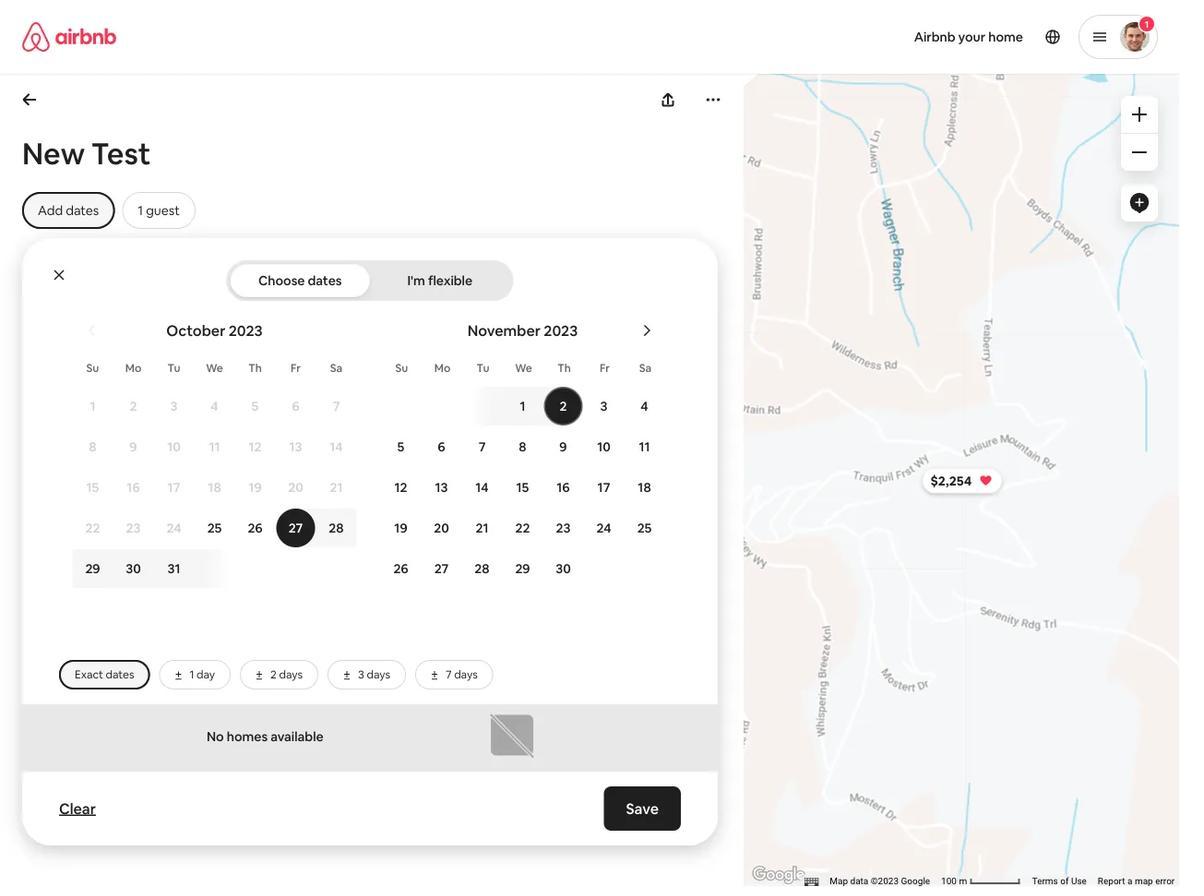 Task type: describe. For each thing, give the bounding box(es) containing it.
a for report
[[1128, 876, 1133, 887]]

terms of use link
[[1032, 876, 1087, 887]]

1 horizontal spatial 3
[[358, 667, 364, 682]]

31
[[168, 560, 180, 577]]

0 vertical spatial 14
[[330, 438, 343, 455]]

nights
[[33, 519, 72, 537]]

1 vertical spatial 7
[[479, 438, 486, 455]]

1 29 from the left
[[85, 560, 100, 577]]

1 mo from the left
[[125, 361, 141, 375]]

google
[[901, 876, 930, 887]]

for
[[123, 519, 142, 537]]

$2,254 for $2,254
[[931, 472, 972, 489]]

10 for 1st 10 button from the right
[[597, 438, 611, 455]]

1 horizontal spatial 7 button
[[462, 427, 503, 466]]

2 29 button from the left
[[503, 549, 543, 588]]

31 button
[[154, 549, 232, 588]]

4.98 out of 5 average rating,  643 reviews image
[[161, 480, 241, 498]]

©2023
[[871, 876, 899, 887]]

2 4 button from the left
[[624, 387, 665, 426]]

days for 7 days
[[454, 667, 478, 682]]

available
[[271, 728, 324, 745]]

note
[[63, 575, 93, 593]]

1 horizontal spatial 26
[[248, 520, 263, 536]]

1 horizontal spatial 5 button
[[381, 427, 421, 466]]

–
[[192, 519, 199, 537]]

0 vertical spatial 28
[[329, 520, 344, 536]]

19 for 19 button to the bottom
[[395, 520, 408, 536]]

1 11 from the left
[[209, 438, 220, 455]]

1 horizontal spatial 13 button
[[421, 468, 462, 507]]

calendar application
[[52, 301, 1181, 630]]

0 horizontal spatial 21
[[330, 479, 343, 496]]

1 29 button from the left
[[72, 549, 113, 588]]

1 vertical spatial 27
[[435, 560, 449, 577]]

1 vertical spatial 6 button
[[421, 427, 462, 466]]

1 horizontal spatial 13
[[435, 479, 448, 496]]

0 vertical spatial 13
[[289, 438, 302, 455]]

22 for 2nd 22 button from the right
[[85, 520, 100, 536]]

choose dates button
[[230, 264, 370, 297]]

0 vertical spatial 7 button
[[316, 387, 357, 426]]

15 for second 15 button from right
[[86, 479, 99, 496]]

10 for second 10 button from right
[[167, 438, 181, 455]]

0 vertical spatial 6 button
[[276, 387, 316, 426]]

100 m
[[941, 876, 970, 887]]

3 for 1st 3 button
[[170, 398, 178, 414]]

0 horizontal spatial 20 button
[[276, 468, 316, 507]]

1 horizontal spatial 5
[[252, 398, 259, 414]]

2 th from the left
[[558, 361, 571, 375]]

12 for the leftmost 12 button
[[249, 438, 262, 455]]

1 24 from the left
[[167, 520, 181, 536]]

dialog containing october 2023
[[22, 238, 1181, 846]]

before
[[102, 544, 145, 562]]

1 vertical spatial 14 button
[[462, 468, 503, 507]]

2 25 from the left
[[638, 520, 652, 536]]

2 11 from the left
[[639, 438, 650, 455]]

1 vertical spatial 19 button
[[381, 509, 421, 547]]

1 horizontal spatial 2
[[271, 667, 277, 682]]

add a note
[[22, 575, 93, 593]]

12 for bottommost 12 button
[[395, 479, 408, 496]]

0 vertical spatial 19 button
[[235, 468, 276, 507]]

9 for 2nd 9 button from the left
[[560, 438, 567, 455]]

30 for first 30 button from the right
[[556, 560, 571, 577]]

6 for the topmost 6 button
[[292, 398, 300, 414]]

choose dates
[[258, 272, 342, 289]]

16 for second 16 button
[[557, 479, 570, 496]]

0 vertical spatial 28 button
[[316, 509, 357, 547]]

1 tu from the left
[[168, 361, 180, 375]]

2 9 button from the left
[[543, 427, 584, 466]]

4.98 (643)
[[176, 480, 241, 498]]

1 su from the left
[[86, 361, 99, 375]]

i'm flexible
[[407, 272, 473, 289]]

0 vertical spatial 13 button
[[276, 427, 316, 466]]

november 2023
[[468, 321, 578, 340]]

1 18 button from the left
[[194, 468, 235, 507]]

0 horizontal spatial 5
[[22, 519, 30, 537]]

23 for 1st 23 button from right
[[556, 520, 571, 536]]

100
[[941, 876, 957, 887]]

$2,254 for $2,254 total before taxes
[[22, 544, 66, 562]]

1 we from the left
[[206, 361, 223, 375]]

22 for 1st 22 button from the right
[[516, 520, 530, 536]]

2 we from the left
[[515, 361, 532, 375]]

add a note button
[[22, 575, 93, 593]]

1 17 button from the left
[[154, 468, 194, 507]]

error
[[1156, 876, 1175, 887]]

bed
[[78, 500, 104, 518]]

flexible
[[428, 272, 473, 289]]

1 horizontal spatial 26 button
[[381, 549, 421, 588]]

2 29 from the left
[[515, 560, 530, 577]]

november
[[468, 321, 541, 340]]

16 for 1st 16 button from left
[[127, 479, 140, 496]]

saved
[[81, 519, 120, 537]]

map
[[1135, 876, 1153, 887]]

1 16 button from the left
[[113, 468, 154, 507]]

nov
[[145, 519, 170, 537]]

2 horizontal spatial 5
[[398, 438, 405, 455]]

add for add dates
[[38, 202, 63, 219]]

new
[[22, 134, 85, 173]]

5 nights
[[22, 519, 72, 537]]

2023 for october 2023
[[229, 321, 263, 340]]

$2,254 button
[[923, 468, 1003, 494]]

1 vertical spatial 12 button
[[381, 468, 421, 507]]

0 horizontal spatial 12 button
[[235, 427, 276, 466]]

2 horizontal spatial 26
[[394, 560, 409, 577]]

1 23 button from the left
[[113, 509, 154, 547]]

use
[[1071, 876, 1087, 887]]

2 16 button from the left
[[543, 468, 584, 507]]

1 2 button from the left
[[113, 387, 154, 426]]

add for add a note
[[22, 575, 50, 593]]

1 8 button from the left
[[72, 427, 113, 466]]

1 horizontal spatial 21 button
[[462, 509, 503, 547]]

1 day
[[190, 667, 215, 682]]

1 horizontal spatial 20
[[434, 520, 449, 536]]

save
[[626, 799, 659, 818]]

dates for add dates
[[66, 202, 99, 219]]

remove from wishlist: treehouse in asheville image
[[204, 276, 226, 298]]

i'm flexible button
[[370, 264, 510, 297]]

0 vertical spatial 20
[[288, 479, 303, 496]]

keyboard shortcuts image
[[804, 877, 819, 887]]

terms of use
[[1032, 876, 1087, 887]]

october
[[166, 321, 226, 340]]

i'm
[[407, 272, 425, 289]]

report
[[1098, 876, 1126, 887]]

clear button
[[50, 790, 105, 827]]

test
[[91, 134, 151, 173]]

1 11 button from the left
[[194, 427, 235, 466]]

1 4 from the left
[[211, 398, 218, 414]]

0 vertical spatial 26 button
[[235, 509, 276, 547]]

(643)
[[207, 480, 241, 498]]

total
[[69, 544, 99, 562]]

1 horizontal spatial 7
[[446, 667, 452, 682]]

0 vertical spatial 5 button
[[235, 387, 276, 426]]

1 15 button from the left
[[72, 468, 113, 507]]

23 for second 23 button from right
[[126, 520, 141, 536]]

data
[[850, 876, 869, 887]]

no
[[207, 728, 224, 745]]



Task type: vqa. For each thing, say whether or not it's contained in the screenshot.
7 button
yes



Task type: locate. For each thing, give the bounding box(es) containing it.
14
[[330, 438, 343, 455], [476, 479, 489, 496]]

1 vertical spatial 19
[[395, 520, 408, 536]]

we down november 2023
[[515, 361, 532, 375]]

1 vertical spatial $2,254
[[22, 544, 66, 562]]

1 2023 from the left
[[229, 321, 263, 340]]

0 horizontal spatial 5 button
[[235, 387, 276, 426]]

add dates button
[[22, 192, 115, 229]]

save button
[[604, 787, 681, 831]]

2 16 from the left
[[557, 479, 570, 496]]

21
[[330, 479, 343, 496], [476, 520, 489, 536]]

21 button
[[316, 468, 357, 507], [462, 509, 503, 547]]

2 mo from the left
[[435, 361, 451, 375]]

1 18 from the left
[[208, 479, 221, 496]]

a for add
[[53, 575, 60, 593]]

1 vertical spatial 20 button
[[421, 509, 462, 547]]

1 double bed
[[22, 500, 104, 518]]

a left map
[[1128, 876, 1133, 887]]

0 horizontal spatial 1 button
[[72, 387, 113, 426]]

0 horizontal spatial days
[[279, 667, 303, 682]]

dates right choose
[[308, 272, 342, 289]]

1 15 from the left
[[86, 479, 99, 496]]

2023 right november
[[544, 321, 578, 340]]

1 horizontal spatial 12 button
[[381, 468, 421, 507]]

google image
[[748, 863, 809, 887]]

2 tu from the left
[[477, 361, 490, 375]]

0 horizontal spatial 26
[[173, 519, 189, 537]]

13 button
[[276, 427, 316, 466], [421, 468, 462, 507]]

1 3 button from the left
[[154, 387, 194, 426]]

choose
[[258, 272, 305, 289]]

2 8 button from the left
[[503, 427, 543, 466]]

1 horizontal spatial days
[[367, 667, 390, 682]]

dates down new test at the left top of the page
[[66, 202, 99, 219]]

0 vertical spatial 19
[[249, 479, 262, 496]]

a left note
[[53, 575, 60, 593]]

0 horizontal spatial 2
[[130, 398, 137, 414]]

29 button
[[72, 549, 113, 588], [503, 549, 543, 588]]

2023
[[229, 321, 263, 340], [544, 321, 578, 340]]

0 horizontal spatial 24 button
[[154, 509, 194, 547]]

2 fr from the left
[[600, 361, 610, 375]]

1 1 button from the left
[[72, 387, 113, 426]]

1 vertical spatial a
[[1128, 876, 1133, 887]]

1 vertical spatial 28 button
[[462, 549, 503, 588]]

days for 3 days
[[367, 667, 390, 682]]

2 17 from the left
[[598, 479, 611, 496]]

add inside add dates dropdown button
[[38, 202, 63, 219]]

1 horizontal spatial mo
[[435, 361, 451, 375]]

0 horizontal spatial 6
[[292, 398, 300, 414]]

2 8 from the left
[[519, 438, 527, 455]]

sa
[[330, 361, 343, 375], [640, 361, 652, 375]]

15
[[86, 479, 99, 496], [517, 479, 529, 496]]

2 15 from the left
[[517, 479, 529, 496]]

0 horizontal spatial 9
[[130, 438, 137, 455]]

th down november 2023
[[558, 361, 571, 375]]

$2,254 inside button
[[931, 472, 972, 489]]

double
[[31, 500, 75, 518]]

2023 for november 2023
[[544, 321, 578, 340]]

1 horizontal spatial 25 button
[[624, 509, 665, 547]]

1 horizontal spatial 16
[[557, 479, 570, 496]]

26 button
[[235, 509, 276, 547], [381, 549, 421, 588]]

1 horizontal spatial 21
[[476, 520, 489, 536]]

2 24 button from the left
[[584, 509, 624, 547]]

0 horizontal spatial 17
[[168, 479, 180, 496]]

1 horizontal spatial 10
[[597, 438, 611, 455]]

0 horizontal spatial 4
[[211, 398, 218, 414]]

homes
[[227, 728, 268, 745]]

2 15 button from the left
[[503, 468, 543, 507]]

1 25 button from the left
[[194, 509, 235, 547]]

2 9 from the left
[[560, 438, 567, 455]]

0 vertical spatial 7
[[333, 398, 340, 414]]

2 horizontal spatial 3
[[601, 398, 608, 414]]

0 horizontal spatial $2,254
[[22, 544, 66, 562]]

new test
[[22, 134, 151, 173]]

terms
[[1032, 876, 1058, 887]]

0 horizontal spatial 16
[[127, 479, 140, 496]]

1 vertical spatial 12
[[395, 479, 408, 496]]

1 horizontal spatial 15 button
[[503, 468, 543, 507]]

1 16 from the left
[[127, 479, 140, 496]]

0 vertical spatial dates
[[66, 202, 99, 219]]

8 for second '8' button from left
[[519, 438, 527, 455]]

0 horizontal spatial tu
[[168, 361, 180, 375]]

13
[[289, 438, 302, 455], [435, 479, 448, 496]]

1
[[90, 398, 96, 414], [520, 398, 526, 414], [22, 500, 28, 518], [230, 519, 236, 537], [190, 667, 194, 682]]

1 horizontal spatial 23 button
[[543, 509, 584, 547]]

th down october 2023
[[249, 361, 262, 375]]

1 25 from the left
[[207, 520, 222, 536]]

4.98
[[176, 480, 204, 498]]

2 18 from the left
[[638, 479, 651, 496]]

5
[[252, 398, 259, 414], [398, 438, 405, 455], [22, 519, 30, 537]]

0 horizontal spatial 28 button
[[316, 509, 357, 547]]

8 button
[[72, 427, 113, 466], [503, 427, 543, 466]]

0 vertical spatial 20 button
[[276, 468, 316, 507]]

1 horizontal spatial 24 button
[[584, 509, 624, 547]]

1 22 button from the left
[[72, 509, 113, 547]]

27 button
[[276, 509, 316, 547], [421, 549, 462, 588]]

1 th from the left
[[249, 361, 262, 375]]

1 17 from the left
[[168, 479, 180, 496]]

2 18 button from the left
[[624, 468, 665, 507]]

100 m button
[[936, 874, 1027, 887]]

1 horizontal spatial 1 button
[[465, 387, 543, 426]]

2 vertical spatial 7
[[446, 667, 452, 682]]

1 10 from the left
[[167, 438, 181, 455]]

days right 3 days
[[454, 667, 478, 682]]

12
[[249, 438, 262, 455], [395, 479, 408, 496]]

30 for second 30 button from right
[[126, 560, 141, 577]]

a
[[53, 575, 60, 593], [1128, 876, 1133, 887]]

1 fr from the left
[[291, 361, 301, 375]]

1 horizontal spatial 28
[[475, 560, 490, 577]]

exact
[[75, 667, 103, 682]]

1 horizontal spatial 17
[[598, 479, 611, 496]]

0 horizontal spatial 18
[[208, 479, 221, 496]]

0 horizontal spatial 29
[[85, 560, 100, 577]]

2 2 button from the left
[[543, 387, 584, 426]]

6 for 6 button to the bottom
[[438, 438, 446, 455]]

0 vertical spatial a
[[53, 575, 60, 593]]

2 23 from the left
[[556, 520, 571, 536]]

2 horizontal spatial 2
[[560, 398, 567, 414]]

0 horizontal spatial 23
[[126, 520, 141, 536]]

0 vertical spatial 14 button
[[316, 427, 357, 466]]

2 horizontal spatial days
[[454, 667, 478, 682]]

2 30 from the left
[[556, 560, 571, 577]]

profile element
[[612, 0, 1159, 74]]

1 24 button from the left
[[154, 509, 194, 547]]

18
[[208, 479, 221, 496], [638, 479, 651, 496]]

2023 right 'october'
[[229, 321, 263, 340]]

0 horizontal spatial 19
[[249, 479, 262, 496]]

0 horizontal spatial 21 button
[[316, 468, 357, 507]]

1 horizontal spatial 6 button
[[421, 427, 462, 466]]

2 17 button from the left
[[584, 468, 624, 507]]

0 vertical spatial 21 button
[[316, 468, 357, 507]]

6
[[292, 398, 300, 414], [438, 438, 446, 455]]

28
[[329, 520, 344, 536], [475, 560, 490, 577]]

dates
[[66, 202, 99, 219], [308, 272, 342, 289], [106, 667, 134, 682]]

10
[[167, 438, 181, 455], [597, 438, 611, 455]]

add dates
[[38, 202, 99, 219]]

2 10 button from the left
[[584, 427, 624, 466]]

1 9 button from the left
[[113, 427, 154, 466]]

2 button
[[113, 387, 154, 426], [543, 387, 584, 426]]

23
[[126, 520, 141, 536], [556, 520, 571, 536]]

1 30 button from the left
[[113, 549, 154, 588]]

1 days from the left
[[279, 667, 303, 682]]

16 button
[[113, 468, 154, 507], [543, 468, 584, 507]]

2 sa from the left
[[640, 361, 652, 375]]

map data ©2023 google
[[830, 876, 930, 887]]

3 days from the left
[[454, 667, 478, 682]]

we down october 2023
[[206, 361, 223, 375]]

day
[[197, 667, 215, 682]]

su
[[86, 361, 99, 375], [396, 361, 408, 375]]

add
[[38, 202, 63, 219], [22, 575, 50, 593]]

2 4 from the left
[[641, 398, 649, 414]]

27
[[289, 520, 303, 536], [435, 560, 449, 577]]

dates inside dropdown button
[[66, 202, 99, 219]]

2 24 from the left
[[597, 520, 612, 536]]

$2,254 total before taxes
[[22, 544, 182, 562]]

group
[[22, 262, 241, 470]]

8 for second '8' button from right
[[89, 438, 97, 455]]

1 10 button from the left
[[154, 427, 194, 466]]

1 9 from the left
[[130, 438, 137, 455]]

20
[[288, 479, 303, 496], [434, 520, 449, 536]]

0 horizontal spatial 14 button
[[316, 427, 357, 466]]

1 vertical spatial 6
[[438, 438, 446, 455]]

0 horizontal spatial 13 button
[[276, 427, 316, 466]]

days for 2 days
[[279, 667, 303, 682]]

7 button
[[316, 387, 357, 426], [462, 427, 503, 466]]

1 horizontal spatial 20 button
[[421, 509, 462, 547]]

zoom in image
[[1133, 107, 1147, 122]]

2 30 button from the left
[[543, 549, 584, 588]]

11
[[209, 438, 220, 455], [639, 438, 650, 455]]

dates for choose dates
[[308, 272, 342, 289]]

1 horizontal spatial 10 button
[[584, 427, 624, 466]]

0 horizontal spatial 29 button
[[72, 549, 113, 588]]

map
[[830, 876, 848, 887]]

1 horizontal spatial fr
[[600, 361, 610, 375]]

1 vertical spatial 20
[[434, 520, 449, 536]]

3
[[170, 398, 178, 414], [601, 398, 608, 414], [358, 667, 364, 682]]

0 horizontal spatial 30
[[126, 560, 141, 577]]

exact dates
[[75, 667, 134, 682]]

1 horizontal spatial 2 button
[[543, 387, 584, 426]]

tab list containing choose dates
[[230, 260, 510, 301]]

mo
[[125, 361, 141, 375], [435, 361, 451, 375]]

1 horizontal spatial 15
[[517, 479, 529, 496]]

2 11 button from the left
[[624, 427, 665, 466]]

0 horizontal spatial 25
[[207, 520, 222, 536]]

of
[[1061, 876, 1069, 887]]

dialog
[[22, 238, 1181, 846]]

add down new
[[38, 202, 63, 219]]

taxes
[[148, 544, 182, 562]]

0 horizontal spatial 27 button
[[276, 509, 316, 547]]

2 22 from the left
[[516, 520, 530, 536]]

october 2023
[[166, 321, 263, 340]]

2 10 from the left
[[597, 438, 611, 455]]

1 sa from the left
[[330, 361, 343, 375]]

20 button
[[276, 468, 316, 507], [421, 509, 462, 547]]

9
[[130, 438, 137, 455], [560, 438, 567, 455]]

22 button
[[72, 509, 113, 547], [503, 509, 543, 547]]

14 button
[[316, 427, 357, 466], [462, 468, 503, 507]]

2 22 button from the left
[[503, 509, 543, 547]]

1 horizontal spatial 14 button
[[462, 468, 503, 507]]

0 horizontal spatial 27
[[289, 520, 303, 536]]

0 horizontal spatial 9 button
[[113, 427, 154, 466]]

2 su from the left
[[396, 361, 408, 375]]

1 horizontal spatial 22
[[516, 520, 530, 536]]

2 1 button from the left
[[465, 387, 543, 426]]

0 horizontal spatial 23 button
[[113, 509, 154, 547]]

1 vertical spatial add
[[22, 575, 50, 593]]

7 days
[[446, 667, 478, 682]]

2 days from the left
[[367, 667, 390, 682]]

1 horizontal spatial 9
[[560, 438, 567, 455]]

0 horizontal spatial 3
[[170, 398, 178, 414]]

8
[[89, 438, 97, 455], [519, 438, 527, 455]]

1 vertical spatial 13 button
[[421, 468, 462, 507]]

0 horizontal spatial fr
[[291, 361, 301, 375]]

1 8 from the left
[[89, 438, 97, 455]]

3 for second 3 button
[[601, 398, 608, 414]]

18 button
[[194, 468, 235, 507], [624, 468, 665, 507]]

3 days
[[358, 667, 390, 682]]

days up the available
[[279, 667, 303, 682]]

$2,254
[[931, 472, 972, 489], [22, 544, 66, 562]]

clear
[[59, 799, 96, 818]]

1 23 from the left
[[126, 520, 141, 536]]

1 4 button from the left
[[194, 387, 235, 426]]

16
[[127, 479, 140, 496], [557, 479, 570, 496]]

1 horizontal spatial 8 button
[[503, 427, 543, 466]]

1 horizontal spatial $2,254
[[931, 472, 972, 489]]

15 for 2nd 15 button from the left
[[517, 479, 529, 496]]

1 horizontal spatial 18
[[638, 479, 651, 496]]

25 button
[[194, 509, 235, 547], [624, 509, 665, 547]]

1 vertical spatial 14
[[476, 479, 489, 496]]

1 horizontal spatial 8
[[519, 438, 527, 455]]

2 23 button from the left
[[543, 509, 584, 547]]

dates inside button
[[308, 272, 342, 289]]

15 button
[[72, 468, 113, 507], [503, 468, 543, 507]]

6 button
[[276, 387, 316, 426], [421, 427, 462, 466]]

google map
including 1 saved stay. region
[[730, 0, 1181, 887]]

24 button
[[154, 509, 194, 547], [584, 509, 624, 547]]

dec
[[202, 519, 227, 537]]

19 for 19 button to the top
[[249, 479, 262, 496]]

0 horizontal spatial 3 button
[[154, 387, 194, 426]]

tab list
[[230, 260, 510, 301]]

0 vertical spatial 27 button
[[276, 509, 316, 547]]

11 button
[[194, 427, 235, 466], [624, 427, 665, 466]]

2 3 button from the left
[[584, 387, 624, 426]]

0 horizontal spatial 24
[[167, 520, 181, 536]]

1 horizontal spatial 18 button
[[624, 468, 665, 507]]

0 vertical spatial add
[[38, 202, 63, 219]]

no homes available
[[207, 728, 324, 745]]

zoom out image
[[1133, 145, 1147, 160]]

2 days
[[271, 667, 303, 682]]

dates right exact
[[106, 667, 134, 682]]

dates for exact dates
[[106, 667, 134, 682]]

m
[[959, 876, 967, 887]]

report a map error
[[1098, 876, 1175, 887]]

report a map error link
[[1098, 876, 1175, 887]]

1 horizontal spatial 22 button
[[503, 509, 543, 547]]

2 25 button from the left
[[624, 509, 665, 547]]

1 22 from the left
[[85, 520, 100, 536]]

0 vertical spatial 5
[[252, 398, 259, 414]]

saved for nov 26 – dec 1
[[81, 519, 236, 537]]

tu down 'october'
[[168, 361, 180, 375]]

30 button
[[113, 549, 154, 588], [543, 549, 584, 588]]

1 vertical spatial 21
[[476, 520, 489, 536]]

30
[[126, 560, 141, 577], [556, 560, 571, 577]]

0 horizontal spatial mo
[[125, 361, 141, 375]]

1 horizontal spatial 27 button
[[421, 549, 462, 588]]

days left 7 days
[[367, 667, 390, 682]]

29
[[85, 560, 100, 577], [515, 560, 530, 577]]

0 horizontal spatial 8
[[89, 438, 97, 455]]

0 horizontal spatial 10
[[167, 438, 181, 455]]

add left note
[[22, 575, 50, 593]]

1 horizontal spatial 28 button
[[462, 549, 503, 588]]

2 2023 from the left
[[544, 321, 578, 340]]

add a place to the map image
[[1129, 192, 1151, 214]]

9 for 1st 9 button
[[130, 438, 137, 455]]

1 30 from the left
[[126, 560, 141, 577]]

tu down november
[[477, 361, 490, 375]]

1 vertical spatial 5 button
[[381, 427, 421, 466]]

2
[[130, 398, 137, 414], [560, 398, 567, 414], [271, 667, 277, 682]]



